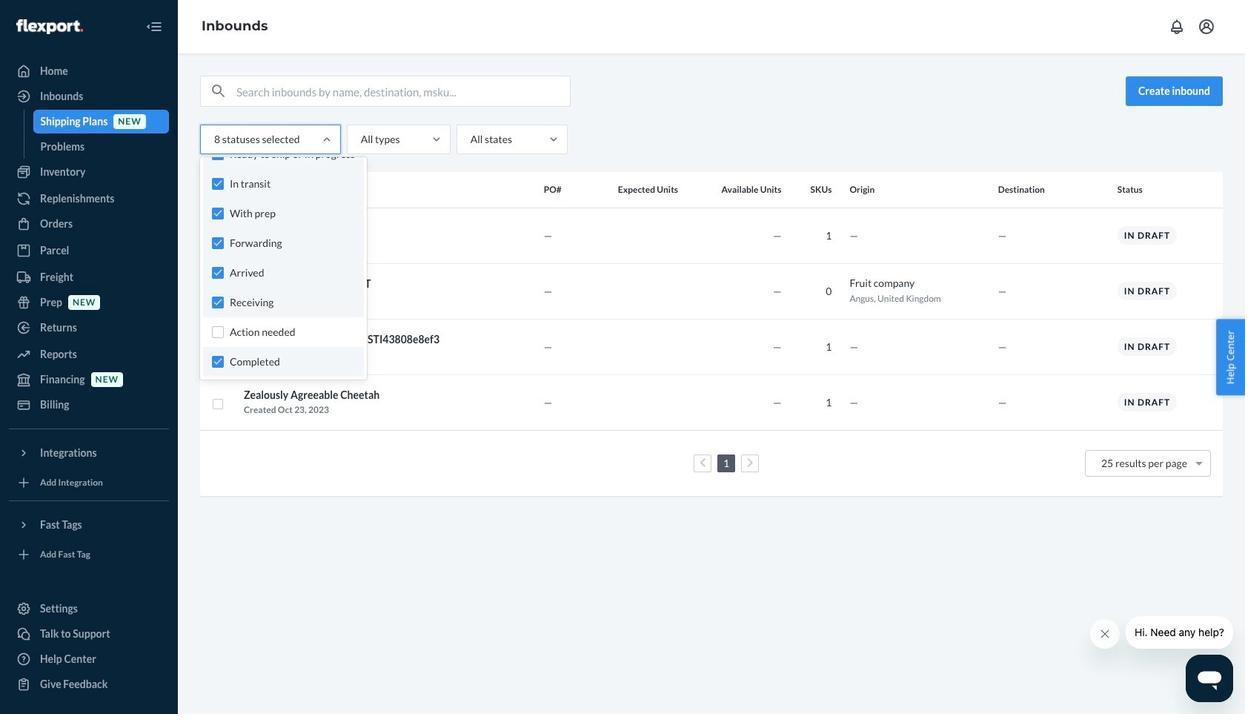 Task type: vqa. For each thing, say whether or not it's contained in the screenshot.
The
no



Task type: describe. For each thing, give the bounding box(es) containing it.
square image
[[212, 232, 224, 244]]

chevron right image
[[747, 458, 754, 468]]

flexport logo image
[[16, 19, 83, 34]]

open notifications image
[[1169, 18, 1186, 36]]

1 square image from the top
[[212, 186, 224, 197]]



Task type: locate. For each thing, give the bounding box(es) containing it.
2 square image from the top
[[212, 287, 224, 299]]

option
[[1102, 456, 1188, 469]]

4 square image from the top
[[212, 399, 224, 410]]

square image
[[212, 186, 224, 197], [212, 287, 224, 299], [212, 343, 224, 355], [212, 399, 224, 410]]

close navigation image
[[145, 18, 163, 36]]

chevron left image
[[700, 458, 706, 468]]

open account menu image
[[1198, 18, 1216, 36]]

3 square image from the top
[[212, 343, 224, 355]]

Search inbounds by name, destination, msku... text field
[[237, 76, 570, 106]]



